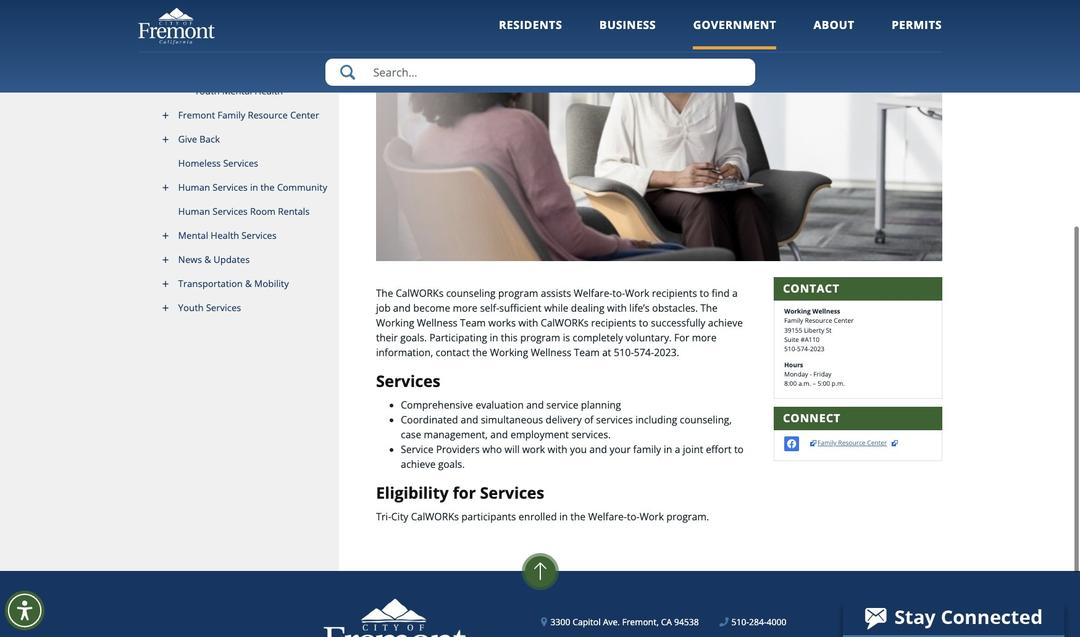 Task type: describe. For each thing, give the bounding box(es) containing it.
capitol
[[573, 616, 601, 628]]

your
[[610, 443, 631, 456]]

room
[[250, 205, 276, 217]]

news & updates link
[[138, 248, 339, 272]]

0 vertical spatial more
[[453, 302, 478, 315]]

work
[[522, 443, 545, 456]]

employment
[[511, 428, 569, 442]]

successfully
[[651, 316, 706, 330]]

a.m.
[[799, 380, 811, 388]]

homeless
[[178, 157, 221, 169]]

this
[[501, 331, 518, 345]]

family
[[633, 443, 661, 456]]

1 vertical spatial with
[[519, 316, 538, 330]]

and up who
[[490, 428, 508, 442]]

sufficient
[[499, 302, 542, 315]]

2023.
[[654, 346, 679, 360]]

1 horizontal spatial working
[[490, 346, 528, 360]]

rentals
[[278, 205, 310, 217]]

in up the room
[[250, 181, 258, 193]]

program.
[[667, 510, 709, 524]]

service
[[547, 398, 579, 412]]

resource inside "working wellness family resource center 39155 liberty st suite #a110 510-574-2023"
[[805, 316, 832, 325]]

human services in the community
[[178, 181, 327, 193]]

mental health services link
[[138, 224, 339, 248]]

st
[[826, 326, 832, 334]]

human services in the community link
[[138, 175, 339, 200]]

the calworks counseling program assists welfare-to-work recipients to find a job and become more self-sufficient while dealing with life's obstacles. the working wellness team works with calworks recipients to successfully achieve their goals. participating in this program is completely voluntary. for more information, contact the working wellness team at 510-574-2023.
[[376, 287, 743, 360]]

in inside the calworks counseling program assists welfare-to-work recipients to find a job and become more self-sufficient while dealing with life's obstacles. the working wellness team works with calworks recipients to successfully achieve their goals. participating in this program is completely voluntary. for more information, contact the working wellness team at 510-574-2023.
[[490, 331, 498, 345]]

services
[[596, 413, 633, 427]]

hours
[[784, 361, 803, 369]]

find
[[712, 287, 730, 300]]

management,
[[424, 428, 488, 442]]

simultaneous
[[481, 413, 543, 427]]

in inside services comprehensive evaluation and service planning coordinated and simultaneous delivery of services including counseling, case management, and employment services. service providers who will work with you and your family in a joint effort to achieve goals.
[[664, 443, 672, 456]]

8:00
[[784, 380, 797, 388]]

mobility
[[254, 277, 289, 290]]

work inside eligibility for services tri-city calworks participants enrolled in the welfare-to-work program.
[[640, 510, 664, 524]]

back
[[200, 133, 220, 145]]

and left service
[[526, 398, 544, 412]]

government
[[693, 17, 777, 32]]

at
[[602, 346, 611, 360]]

residents link
[[499, 17, 562, 49]]

service
[[401, 443, 434, 456]]

to- inside the calworks counseling program assists welfare-to-work recipients to find a job and become more self-sufficient while dealing with life's obstacles. the working wellness team works with calworks recipients to successfully achieve their goals. participating in this program is completely voluntary. for more information, contact the working wellness team at 510-574-2023.
[[613, 287, 625, 300]]

work inside the calworks counseling program assists welfare-to-work recipients to find a job and become more self-sufficient while dealing with life's obstacles. the working wellness team works with calworks recipients to successfully achieve their goals. participating in this program is completely voluntary. for more information, contact the working wellness team at 510-574-2023.
[[625, 287, 650, 300]]

eligibility
[[376, 482, 449, 504]]

2 horizontal spatial family
[[818, 439, 837, 447]]

job
[[376, 302, 391, 315]]

community
[[277, 181, 327, 193]]

0 horizontal spatial mental
[[178, 229, 208, 242]]

3300 capitol ave. fremont, ca 94538 link
[[541, 616, 699, 629]]

Search text field
[[325, 59, 755, 86]]

transportation
[[178, 277, 243, 290]]

goals. for the
[[400, 331, 427, 345]]

1 vertical spatial program
[[520, 331, 560, 345]]

#a110
[[801, 335, 820, 344]]

center inside "working wellness family resource center 39155 liberty st suite #a110 510-574-2023"
[[834, 316, 854, 325]]

ca
[[661, 616, 672, 628]]

0 vertical spatial the
[[376, 287, 393, 300]]

for
[[674, 331, 689, 345]]

2 horizontal spatial resource
[[838, 439, 866, 447]]

eligibility for services tri-city calworks participants enrolled in the welfare-to-work program.
[[376, 482, 709, 524]]

3300 capitol ave. fremont, ca 94538
[[551, 616, 699, 628]]

ave.
[[603, 616, 620, 628]]

contact
[[783, 281, 840, 296]]

achieve inside the calworks counseling program assists welfare-to-work recipients to find a job and become more self-sufficient while dealing with life's obstacles. the working wellness team works with calworks recipients to successfully achieve their goals. participating in this program is completely voluntary. for more information, contact the working wellness team at 510-574-2023.
[[708, 316, 743, 330]]

1 horizontal spatial 510-
[[732, 616, 749, 628]]

fremont family resource center link
[[138, 103, 339, 127]]

joint
[[683, 443, 703, 456]]

284-
[[749, 616, 767, 628]]

510- inside the calworks counseling program assists welfare-to-work recipients to find a job and become more self-sufficient while dealing with life's obstacles. the working wellness team works with calworks recipients to successfully achieve their goals. participating in this program is completely voluntary. for more information, contact the working wellness team at 510-574-2023.
[[614, 346, 634, 360]]

-
[[810, 370, 812, 379]]

services inside human services room rentals link
[[213, 205, 248, 217]]

574- inside "working wellness family resource center 39155 liberty st suite #a110 510-574-2023"
[[797, 345, 810, 353]]

enrolled
[[519, 510, 557, 524]]

monday
[[784, 370, 808, 379]]

0 vertical spatial the
[[260, 181, 275, 193]]

planning
[[581, 398, 621, 412]]

1 vertical spatial wellness
[[417, 316, 458, 330]]

youth mental health link
[[138, 79, 339, 103]]

footer fb icon h image
[[784, 436, 799, 451]]

services comprehensive evaluation and service planning coordinated and simultaneous delivery of services including counseling, case management, and employment services. service providers who will work with you and your family in a joint effort to achieve goals.
[[376, 371, 744, 471]]

a inside services comprehensive evaluation and service planning coordinated and simultaneous delivery of services including counseling, case management, and employment services. service providers who will work with you and your family in a joint effort to achieve goals.
[[675, 443, 680, 456]]

become
[[413, 302, 450, 315]]

will
[[505, 443, 520, 456]]

permits link
[[892, 17, 942, 49]]

welfare- inside the calworks counseling program assists welfare-to-work recipients to find a job and become more self-sufficient while dealing with life's obstacles. the working wellness team works with calworks recipients to successfully achieve their goals. participating in this program is completely voluntary. for more information, contact the working wellness team at 510-574-2023.
[[574, 287, 613, 300]]

0 horizontal spatial working
[[376, 316, 414, 330]]

counseling
[[446, 287, 496, 300]]

life's
[[629, 302, 650, 315]]

information,
[[376, 346, 433, 360]]

transportation & mobility link
[[138, 272, 339, 296]]

delivery
[[546, 413, 582, 427]]

youth mental health
[[194, 85, 283, 97]]

0 vertical spatial program
[[498, 287, 538, 300]]

0 vertical spatial calworks
[[396, 287, 444, 300]]

39155
[[784, 326, 803, 334]]

family resource center
[[818, 439, 887, 447]]

& for transportation
[[245, 277, 252, 290]]

human for human services in the community
[[178, 181, 210, 193]]

hours monday - friday 8:00 a.m. – 5:00 p.m.
[[784, 361, 845, 388]]

residents
[[499, 17, 562, 32]]

liberty
[[804, 326, 824, 334]]

family inside "working wellness family resource center 39155 liberty st suite #a110 510-574-2023"
[[784, 316, 803, 325]]

about link
[[814, 17, 855, 49]]

1 vertical spatial the
[[701, 302, 718, 315]]

sw 3 image
[[376, 0, 942, 261]]

comprehensive
[[401, 398, 473, 412]]

0 horizontal spatial resource
[[248, 109, 288, 121]]



Task type: locate. For each thing, give the bounding box(es) containing it.
completely
[[573, 331, 623, 345]]

in inside eligibility for services tri-city calworks participants enrolled in the welfare-to-work program.
[[559, 510, 568, 524]]

work left program.
[[640, 510, 664, 524]]

0 vertical spatial health
[[255, 85, 283, 97]]

1 horizontal spatial a
[[732, 287, 738, 300]]

5:00
[[818, 380, 830, 388]]

574- down voluntary.
[[634, 346, 654, 360]]

a left 'joint'
[[675, 443, 680, 456]]

suite
[[784, 335, 799, 344]]

1 horizontal spatial to-
[[627, 510, 640, 524]]

2023
[[810, 345, 825, 353]]

& for news
[[204, 253, 211, 266]]

services inside youth services link
[[206, 301, 241, 314]]

services down transportation & mobility
[[206, 301, 241, 314]]

510-
[[784, 345, 797, 353], [614, 346, 634, 360], [732, 616, 749, 628]]

with left life's
[[607, 302, 627, 315]]

1 horizontal spatial wellness
[[531, 346, 572, 360]]

family
[[218, 109, 245, 121], [784, 316, 803, 325], [818, 439, 837, 447]]

mental up news
[[178, 229, 208, 242]]

program left is
[[520, 331, 560, 345]]

0 vertical spatial a
[[732, 287, 738, 300]]

510- right "at"
[[614, 346, 634, 360]]

1 horizontal spatial recipients
[[652, 287, 697, 300]]

health
[[255, 85, 283, 97], [211, 229, 239, 242]]

2 vertical spatial the
[[571, 510, 586, 524]]

contact
[[436, 346, 470, 360]]

0 horizontal spatial the
[[376, 287, 393, 300]]

1 horizontal spatial the
[[472, 346, 488, 360]]

0 horizontal spatial 574-
[[634, 346, 654, 360]]

goals. down providers
[[438, 458, 465, 471]]

youth services
[[178, 301, 241, 314]]

2 vertical spatial resource
[[838, 439, 866, 447]]

0 horizontal spatial health
[[211, 229, 239, 242]]

services up participants
[[480, 482, 544, 504]]

0 vertical spatial to
[[700, 287, 709, 300]]

2 horizontal spatial to
[[734, 443, 744, 456]]

team down completely
[[574, 346, 600, 360]]

0 vertical spatial resource
[[248, 109, 288, 121]]

goals. for services
[[438, 458, 465, 471]]

1 vertical spatial goals.
[[438, 458, 465, 471]]

working wellness family resource center 39155 liberty st suite #a110 510-574-2023
[[784, 307, 854, 353]]

human down homeless
[[178, 181, 210, 193]]

1 horizontal spatial &
[[245, 277, 252, 290]]

1 horizontal spatial family
[[784, 316, 803, 325]]

1 horizontal spatial resource
[[805, 316, 832, 325]]

center
[[290, 109, 319, 121], [834, 316, 854, 325], [867, 439, 887, 447]]

recipients up obstacles.
[[652, 287, 697, 300]]

0 vertical spatial &
[[204, 253, 211, 266]]

1 vertical spatial family
[[784, 316, 803, 325]]

mental up fremont family resource center link
[[222, 85, 252, 97]]

permits
[[892, 17, 942, 32]]

human services room rentals link
[[138, 200, 339, 224]]

0 horizontal spatial achieve
[[401, 458, 436, 471]]

work up life's
[[625, 287, 650, 300]]

574-
[[797, 345, 810, 353], [634, 346, 654, 360]]

2 horizontal spatial working
[[784, 307, 811, 316]]

services inside 'mental health services' link
[[242, 229, 277, 242]]

1 vertical spatial health
[[211, 229, 239, 242]]

1 vertical spatial resource
[[805, 316, 832, 325]]

1 horizontal spatial health
[[255, 85, 283, 97]]

1 horizontal spatial to
[[700, 287, 709, 300]]

1 vertical spatial team
[[574, 346, 600, 360]]

calworks
[[396, 287, 444, 300], [541, 316, 589, 330], [411, 510, 459, 524]]

0 vertical spatial recipients
[[652, 287, 697, 300]]

counseling,
[[680, 413, 732, 427]]

health up fremont family resource center at the top left
[[255, 85, 283, 97]]

goals. inside the calworks counseling program assists welfare-to-work recipients to find a job and become more self-sufficient while dealing with life's obstacles. the working wellness team works with calworks recipients to successfully achieve their goals. participating in this program is completely voluntary. for more information, contact the working wellness team at 510-574-2023.
[[400, 331, 427, 345]]

2 vertical spatial to
[[734, 443, 744, 456]]

a right "find"
[[732, 287, 738, 300]]

resource down youth mental health link
[[248, 109, 288, 121]]

1 vertical spatial work
[[640, 510, 664, 524]]

0 horizontal spatial to
[[639, 316, 649, 330]]

family resource center link
[[818, 439, 899, 447]]

human up mental health services
[[178, 205, 210, 217]]

1 vertical spatial working
[[376, 316, 414, 330]]

with inside services comprehensive evaluation and service planning coordinated and simultaneous delivery of services including counseling, case management, and employment services. service providers who will work with you and your family in a joint effort to achieve goals.
[[548, 443, 568, 456]]

0 vertical spatial mental
[[222, 85, 252, 97]]

1 horizontal spatial team
[[574, 346, 600, 360]]

0 vertical spatial working
[[784, 307, 811, 316]]

homeless services
[[178, 157, 258, 169]]

connect
[[783, 411, 841, 426]]

510- inside "working wellness family resource center 39155 liberty st suite #a110 510-574-2023"
[[784, 345, 797, 353]]

to left "find"
[[700, 287, 709, 300]]

while
[[544, 302, 569, 315]]

to
[[700, 287, 709, 300], [639, 316, 649, 330], [734, 443, 744, 456]]

2 human from the top
[[178, 205, 210, 217]]

achieve inside services comprehensive evaluation and service planning coordinated and simultaneous delivery of services including counseling, case management, and employment services. service providers who will work with you and your family in a joint effort to achieve goals.
[[401, 458, 436, 471]]

2 vertical spatial working
[[490, 346, 528, 360]]

0 horizontal spatial wellness
[[417, 316, 458, 330]]

0 vertical spatial to-
[[613, 287, 625, 300]]

0 horizontal spatial goals.
[[400, 331, 427, 345]]

services inside human services in the community link
[[213, 181, 248, 193]]

works
[[488, 316, 516, 330]]

2 vertical spatial with
[[548, 443, 568, 456]]

youth for youth mental health
[[194, 85, 220, 97]]

working up their
[[376, 316, 414, 330]]

voluntary.
[[626, 331, 672, 345]]

0 vertical spatial youth
[[194, 85, 220, 97]]

self-
[[480, 302, 499, 315]]

services inside eligibility for services tri-city calworks participants enrolled in the welfare-to-work program.
[[480, 482, 544, 504]]

youth services link
[[138, 296, 339, 320]]

0 horizontal spatial a
[[675, 443, 680, 456]]

family inside fremont family resource center link
[[218, 109, 245, 121]]

the down "find"
[[701, 302, 718, 315]]

calworks down eligibility
[[411, 510, 459, 524]]

0 vertical spatial wellness
[[813, 307, 840, 316]]

wellness
[[813, 307, 840, 316], [417, 316, 458, 330], [531, 346, 572, 360]]

the down participating
[[472, 346, 488, 360]]

goals. up information,
[[400, 331, 427, 345]]

to- left program.
[[627, 510, 640, 524]]

1 vertical spatial to-
[[627, 510, 640, 524]]

resource up liberty
[[805, 316, 832, 325]]

2 horizontal spatial center
[[867, 439, 887, 447]]

stay connected image
[[843, 601, 1064, 636]]

in
[[250, 181, 258, 193], [490, 331, 498, 345], [664, 443, 672, 456], [559, 510, 568, 524]]

1 vertical spatial a
[[675, 443, 680, 456]]

wellness up st on the right of the page
[[813, 307, 840, 316]]

510-284-4000
[[732, 616, 787, 628]]

a
[[732, 287, 738, 300], [675, 443, 680, 456]]

1 vertical spatial more
[[692, 331, 717, 345]]

a inside the calworks counseling program assists welfare-to-work recipients to find a job and become more self-sufficient while dealing with life's obstacles. the working wellness team works with calworks recipients to successfully achieve their goals. participating in this program is completely voluntary. for more information, contact the working wellness team at 510-574-2023.
[[732, 287, 738, 300]]

1 vertical spatial human
[[178, 205, 210, 217]]

youth up fremont
[[194, 85, 220, 97]]

mental
[[222, 85, 252, 97], [178, 229, 208, 242]]

services down information,
[[376, 371, 441, 392]]

2 horizontal spatial 510-
[[784, 345, 797, 353]]

human for human services room rentals
[[178, 205, 210, 217]]

0 horizontal spatial the
[[260, 181, 275, 193]]

the up the room
[[260, 181, 275, 193]]

1 horizontal spatial center
[[834, 316, 854, 325]]

the inside the calworks counseling program assists welfare-to-work recipients to find a job and become more self-sufficient while dealing with life's obstacles. the working wellness team works with calworks recipients to successfully achieve their goals. participating in this program is completely voluntary. for more information, contact the working wellness team at 510-574-2023.
[[472, 346, 488, 360]]

more down counseling
[[453, 302, 478, 315]]

the up job
[[376, 287, 393, 300]]

goals. inside services comprehensive evaluation and service planning coordinated and simultaneous delivery of services including counseling, case management, and employment services. service providers who will work with you and your family in a joint effort to achieve goals.
[[438, 458, 465, 471]]

510-284-4000 link
[[720, 616, 787, 629]]

1 horizontal spatial more
[[692, 331, 717, 345]]

welfare- inside eligibility for services tri-city calworks participants enrolled in the welfare-to-work program.
[[588, 510, 627, 524]]

youth for youth services
[[178, 301, 204, 314]]

2 vertical spatial wellness
[[531, 346, 572, 360]]

& left mobility
[[245, 277, 252, 290]]

1 horizontal spatial with
[[548, 443, 568, 456]]

city
[[391, 510, 409, 524]]

0 horizontal spatial more
[[453, 302, 478, 315]]

youth inside youth services link
[[178, 301, 204, 314]]

their
[[376, 331, 398, 345]]

to down life's
[[639, 316, 649, 330]]

510- down 'suite'
[[784, 345, 797, 353]]

2 horizontal spatial the
[[571, 510, 586, 524]]

& right news
[[204, 253, 211, 266]]

coordinated
[[401, 413, 458, 427]]

0 horizontal spatial 510-
[[614, 346, 634, 360]]

calworks inside eligibility for services tri-city calworks participants enrolled in the welfare-to-work program.
[[411, 510, 459, 524]]

1 vertical spatial to
[[639, 316, 649, 330]]

with left you
[[548, 443, 568, 456]]

0 horizontal spatial team
[[460, 316, 486, 330]]

with down sufficient
[[519, 316, 538, 330]]

calworks up is
[[541, 316, 589, 330]]

program up sufficient
[[498, 287, 538, 300]]

human
[[178, 181, 210, 193], [178, 205, 210, 217]]

2 horizontal spatial with
[[607, 302, 627, 315]]

94538
[[674, 616, 699, 628]]

youth inside youth mental health link
[[194, 85, 220, 97]]

family down youth mental health link
[[218, 109, 245, 121]]

providers
[[436, 443, 480, 456]]

0 vertical spatial work
[[625, 287, 650, 300]]

services down the room
[[242, 229, 277, 242]]

resource down connect
[[838, 439, 866, 447]]

0 vertical spatial with
[[607, 302, 627, 315]]

government link
[[693, 17, 777, 49]]

1 vertical spatial &
[[245, 277, 252, 290]]

more
[[453, 302, 478, 315], [692, 331, 717, 345]]

goals.
[[400, 331, 427, 345], [438, 458, 465, 471]]

recipients
[[652, 287, 697, 300], [591, 316, 636, 330]]

1 vertical spatial the
[[472, 346, 488, 360]]

574- inside the calworks counseling program assists welfare-to-work recipients to find a job and become more self-sufficient while dealing with life's obstacles. the working wellness team works with calworks recipients to successfully achieve their goals. participating in this program is completely voluntary. for more information, contact the working wellness team at 510-574-2023.
[[634, 346, 654, 360]]

to- up completely
[[613, 287, 625, 300]]

participants
[[462, 510, 516, 524]]

business link
[[599, 17, 656, 49]]

is
[[563, 331, 570, 345]]

calworks up become at the left
[[396, 287, 444, 300]]

family up 39155
[[784, 316, 803, 325]]

team up participating
[[460, 316, 486, 330]]

the right enrolled
[[571, 510, 586, 524]]

who
[[482, 443, 502, 456]]

0 vertical spatial welfare-
[[574, 287, 613, 300]]

in left this
[[490, 331, 498, 345]]

1 vertical spatial welfare-
[[588, 510, 627, 524]]

p.m.
[[832, 380, 845, 388]]

you
[[570, 443, 587, 456]]

assists
[[541, 287, 571, 300]]

1 horizontal spatial achieve
[[708, 316, 743, 330]]

0 vertical spatial goals.
[[400, 331, 427, 345]]

the inside eligibility for services tri-city calworks participants enrolled in the welfare-to-work program.
[[571, 510, 586, 524]]

fremont,
[[622, 616, 659, 628]]

to right effort
[[734, 443, 744, 456]]

2 vertical spatial family
[[818, 439, 837, 447]]

574- down #a110 at the bottom
[[797, 345, 810, 353]]

and down the services.
[[590, 443, 607, 456]]

in right enrolled
[[559, 510, 568, 524]]

1 horizontal spatial 574-
[[797, 345, 810, 353]]

youth down transportation
[[178, 301, 204, 314]]

transportation & mobility
[[178, 277, 289, 290]]

with
[[607, 302, 627, 315], [519, 316, 538, 330], [548, 443, 568, 456]]

1 vertical spatial achieve
[[401, 458, 436, 471]]

homeless services link
[[138, 151, 339, 175]]

working down this
[[490, 346, 528, 360]]

mental health services
[[178, 229, 277, 242]]

more right for
[[692, 331, 717, 345]]

–
[[813, 380, 816, 388]]

achieve down "find"
[[708, 316, 743, 330]]

1 vertical spatial youth
[[178, 301, 204, 314]]

2 vertical spatial calworks
[[411, 510, 459, 524]]

wellness down is
[[531, 346, 572, 360]]

wellness down become at the left
[[417, 316, 458, 330]]

welfare-
[[574, 287, 613, 300], [588, 510, 627, 524]]

1 horizontal spatial mental
[[222, 85, 252, 97]]

0 vertical spatial team
[[460, 316, 486, 330]]

human services room rentals
[[178, 205, 310, 217]]

0 vertical spatial human
[[178, 181, 210, 193]]

evaluation
[[476, 398, 524, 412]]

1 vertical spatial calworks
[[541, 316, 589, 330]]

give back link
[[138, 127, 339, 151]]

working up 39155
[[784, 307, 811, 316]]

to inside services comprehensive evaluation and service planning coordinated and simultaneous delivery of services including counseling, case management, and employment services. service providers who will work with you and your family in a joint effort to achieve goals.
[[734, 443, 744, 456]]

1 horizontal spatial goals.
[[438, 458, 465, 471]]

in right family
[[664, 443, 672, 456]]

fremont family resource center
[[178, 109, 319, 121]]

working inside "working wellness family resource center 39155 liberty st suite #a110 510-574-2023"
[[784, 307, 811, 316]]

0 horizontal spatial recipients
[[591, 316, 636, 330]]

news & updates
[[178, 253, 250, 266]]

510- left 4000
[[732, 616, 749, 628]]

2 vertical spatial center
[[867, 439, 887, 447]]

0 horizontal spatial family
[[218, 109, 245, 121]]

0 vertical spatial achieve
[[708, 316, 743, 330]]

and up management,
[[461, 413, 478, 427]]

wellness inside "working wellness family resource center 39155 liberty st suite #a110 510-574-2023"
[[813, 307, 840, 316]]

0 vertical spatial family
[[218, 109, 245, 121]]

health up updates
[[211, 229, 239, 242]]

recipients up completely
[[591, 316, 636, 330]]

and inside the calworks counseling program assists welfare-to-work recipients to find a job and become more self-sufficient while dealing with life's obstacles. the working wellness team works with calworks recipients to successfully achieve their goals. participating in this program is completely voluntary. for more information, contact the working wellness team at 510-574-2023.
[[393, 302, 411, 315]]

about
[[814, 17, 855, 32]]

services up mental health services
[[213, 205, 248, 217]]

0 horizontal spatial &
[[204, 253, 211, 266]]

services inside services comprehensive evaluation and service planning coordinated and simultaneous delivery of services including counseling, case management, and employment services. service providers who will work with you and your family in a joint effort to achieve goals.
[[376, 371, 441, 392]]

to- inside eligibility for services tri-city calworks participants enrolled in the welfare-to-work program.
[[627, 510, 640, 524]]

0 horizontal spatial to-
[[613, 287, 625, 300]]

services down the homeless services link
[[213, 181, 248, 193]]

services down give back link on the left
[[223, 157, 258, 169]]

family down connect
[[818, 439, 837, 447]]

1 human from the top
[[178, 181, 210, 193]]

services inside the homeless services link
[[223, 157, 258, 169]]

achieve down service
[[401, 458, 436, 471]]

and right job
[[393, 302, 411, 315]]

0 vertical spatial center
[[290, 109, 319, 121]]

fremont
[[178, 109, 215, 121]]

business
[[599, 17, 656, 32]]



Task type: vqa. For each thing, say whether or not it's contained in the screenshot.
Information 'Image'
no



